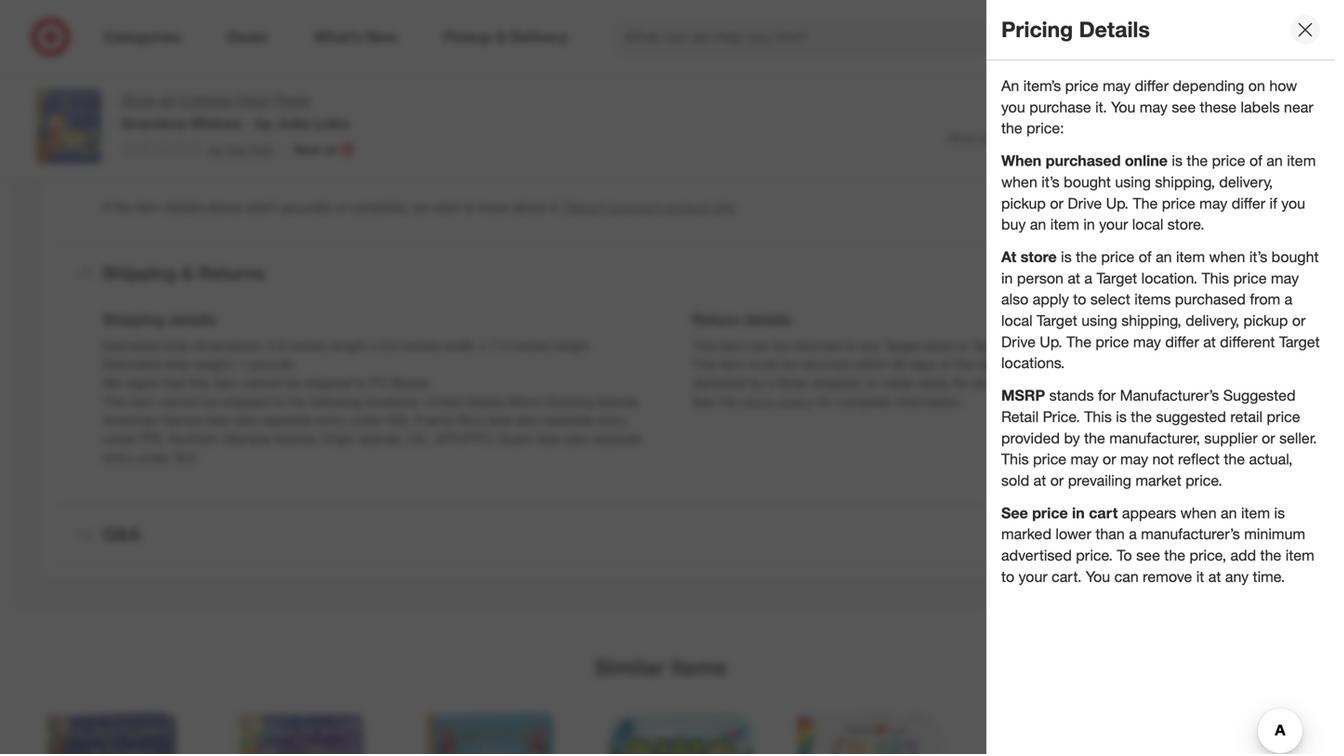 Task type: locate. For each thing, give the bounding box(es) containing it.
0 horizontal spatial items
[[671, 655, 727, 681]]

local
[[1133, 215, 1164, 234], [1002, 312, 1033, 330]]

price up store,
[[1096, 333, 1130, 351]]

0 horizontal spatial it's
[[1042, 173, 1060, 191]]

sold
[[1002, 472, 1030, 490]]

x
[[370, 338, 377, 354], [480, 338, 486, 354]]

up.
[[1107, 194, 1129, 212], [1040, 333, 1063, 351]]

1 vertical spatial the
[[1067, 333, 1092, 351]]

: for made in the usa
[[141, 139, 144, 155]]

can down to
[[1115, 568, 1139, 586]]

1 horizontal spatial you
[[1112, 98, 1136, 116]]

online down an item's price may differ depending on how you purchase it. you may see these labels near the price:
[[1126, 152, 1168, 170]]

details up dimensions:
[[169, 311, 216, 329]]

1 vertical spatial shipped
[[222, 393, 269, 410]]

than
[[1096, 525, 1125, 543]]

when down "$10.20 when purchased online" at the top
[[1002, 152, 1042, 170]]

0 horizontal spatial when
[[948, 131, 977, 145]]

1 horizontal spatial for
[[954, 375, 970, 391]]

0 vertical spatial the
[[1133, 194, 1158, 212]]

0 vertical spatial shipping
[[103, 262, 177, 284]]

image of grandma wishes - by julia lobo image
[[32, 89, 106, 164]]

u.s.,
[[406, 431, 432, 447]]

the inside an item's price may differ depending on how you purchase it. you may see these labels near the price:
[[1002, 119, 1023, 137]]

the left following
[[288, 393, 306, 410]]

details inside return details this item can be returned to any target store or target.com. this item must be returned within 30 days of the date it was purchased in store, shipped, delivered by a shipt shopper, or made ready for pickup. see the return policy for complete information.
[[745, 311, 792, 329]]

0 vertical spatial items
[[1135, 290, 1172, 309]]

details
[[165, 199, 203, 215], [169, 311, 216, 329], [745, 311, 792, 329]]

0 vertical spatial can
[[749, 338, 770, 354]]

0 horizontal spatial you
[[1086, 568, 1111, 586]]

1 vertical spatial differ
[[1232, 194, 1266, 212]]

delivery,
[[1220, 173, 1274, 191], [1186, 312, 1240, 330]]

following
[[310, 393, 362, 410]]

0 horizontal spatial any
[[861, 338, 882, 354]]

bought inside is the price of an item when it's bought in person at a target location. this price may also apply to select items purchased from a local target using shipping, delivery, pickup or drive up. the price may differ at different target locations.
[[1272, 248, 1320, 266]]

bought for a
[[1272, 248, 1320, 266]]

to inside appears when an item is marked lower than a manufacturer's minimum advertised price. to see the price, add the item to your cart. you can remove it at any time.
[[1002, 568, 1015, 586]]

0 horizontal spatial price.
[[1077, 547, 1113, 565]]

shipping up regret
[[103, 311, 165, 329]]

in right made
[[185, 139, 195, 155]]

0 vertical spatial delivery,
[[1220, 173, 1274, 191]]

see up the marked
[[1002, 504, 1029, 522]]

1 x from the left
[[370, 338, 377, 354]]

0 vertical spatial cannot
[[242, 375, 282, 391]]

items down location.
[[1135, 290, 1172, 309]]

1 horizontal spatial local
[[1133, 215, 1164, 234]]

1 vertical spatial cannot
[[159, 393, 200, 410]]

up. up locations.
[[1040, 333, 1063, 351]]

1 horizontal spatial price.
[[1186, 472, 1223, 490]]

retail
[[1231, 408, 1263, 426]]

will you be my sunshine (julia lobo) (board book) image
[[415, 711, 568, 754]]

it inside appears when an item is marked lower than a manufacturer's minimum advertised price. to see the price, add the item to your cart. you can remove it at any time.
[[1197, 568, 1205, 586]]

shipping for shipping & returns
[[103, 262, 177, 284]]

at store
[[1002, 248, 1057, 266]]

be up shipt
[[782, 356, 797, 372]]

2 shipping from the top
[[103, 311, 165, 329]]

0 vertical spatial under
[[350, 412, 384, 428]]

2 vertical spatial when
[[1181, 504, 1217, 522]]

2 inches from the left
[[402, 338, 440, 354]]

1 horizontal spatial online
[[1126, 152, 1168, 170]]

0 vertical spatial see
[[1172, 98, 1196, 116]]

your
[[1100, 215, 1129, 234], [1019, 568, 1048, 586]]

1 vertical spatial estimated
[[103, 356, 161, 372]]

it's for from
[[1250, 248, 1268, 266]]

0 horizontal spatial islands,
[[275, 431, 319, 447]]

info.
[[713, 199, 737, 215]]

accurate
[[281, 199, 332, 215]]

: left 9781646387892
[[131, 25, 134, 41]]

3 inches from the left
[[512, 338, 550, 354]]

item's
[[1024, 77, 1062, 95]]

it's up from at the top right
[[1250, 248, 1268, 266]]

it's inside the is the price of an item when it's bought using shipping, delivery, pickup or drive up. the price may differ if you buy an item in your local store.
[[1042, 173, 1060, 191]]

0 vertical spatial it
[[1007, 356, 1014, 372]]

by down price.
[[1065, 429, 1081, 447]]

this down the we
[[103, 393, 127, 410]]

under down locations: at the bottom of page
[[350, 412, 384, 428]]

1 vertical spatial under
[[103, 431, 137, 447]]

0 vertical spatial up.
[[1107, 194, 1129, 212]]

ready
[[918, 375, 950, 391]]

1 vertical spatial using
[[1082, 312, 1118, 330]]

delivery, up different
[[1186, 312, 1240, 330]]

item inside is the price of an item when it's bought in person at a target location. this price may also apply to select items purchased from a local target using shipping, delivery, pickup or drive up. the price may differ at different target locations.
[[1177, 248, 1206, 266]]

islands, left virgin
[[275, 431, 319, 447]]

1 vertical spatial drive
[[1002, 333, 1036, 351]]

price up the store.
[[1163, 194, 1196, 212]]

1 horizontal spatial bought
[[1272, 248, 1320, 266]]

it's inside is the price of an item when it's bought in person at a target location. this price may also apply to select items purchased from a local target using shipping, delivery, pickup or drive up. the price may differ at different target locations.
[[1250, 248, 1268, 266]]

differ
[[1136, 77, 1169, 95], [1232, 194, 1266, 212], [1166, 333, 1200, 351]]

the down the when purchased online in the top right of the page
[[1133, 194, 1158, 212]]

suggested
[[1157, 408, 1227, 426]]

to
[[1118, 547, 1133, 565]]

boxes.
[[392, 375, 432, 391]]

you inside an item's price may differ depending on how you purchase it. you may see these labels near the price:
[[1112, 98, 1136, 116]]

1 horizontal spatial it
[[1197, 568, 1205, 586]]

under down pr),
[[136, 449, 170, 465]]

1 vertical spatial shipping,
[[1122, 312, 1182, 330]]

you right cart.
[[1086, 568, 1111, 586]]

supplier
[[1205, 429, 1258, 447]]

an item's price may differ depending on how you purchase it. you may see these labels near the price:
[[1002, 77, 1314, 137]]

0 vertical spatial using
[[1116, 173, 1152, 191]]

be down pounds
[[286, 375, 301, 391]]

2 ship from the top
[[165, 356, 189, 372]]

it's
[[1042, 173, 1060, 191], [1250, 248, 1268, 266]]

islands, down as),
[[359, 431, 403, 447]]

by right -
[[256, 114, 272, 132]]

or up prevailing
[[1103, 450, 1117, 469]]

x left "7.4"
[[480, 338, 486, 354]]

target right different
[[1280, 333, 1321, 351]]

to right apply at the top right of the page
[[1074, 290, 1087, 309]]

up. inside the is the price of an item when it's bought using shipping, delivery, pickup or drive up. the price may differ if you buy an item in your local store.
[[1107, 194, 1129, 212]]

of inside is the price of an item when it's bought in person at a target location. this price may also apply to select items purchased from a local target using shipping, delivery, pickup or drive up. the price may differ at different target locations.
[[1139, 248, 1152, 266]]

shipping left &
[[103, 262, 177, 284]]

or up suggested
[[1293, 312, 1306, 330]]

1 vertical spatial by
[[750, 375, 764, 391]]

1 vertical spatial it's
[[1250, 248, 1268, 266]]

at down price,
[[1209, 568, 1222, 586]]

1 horizontal spatial the
[[1133, 194, 1158, 212]]

not
[[1153, 450, 1175, 469]]

1 vertical spatial see
[[1002, 504, 1029, 522]]

may inside the is the price of an item when it's bought using shipping, delivery, pickup or drive up. the price may differ if you buy an item in your local store.
[[1200, 194, 1228, 212]]

: left 059-
[[227, 82, 230, 98]]

0 horizontal spatial shipped
[[222, 393, 269, 410]]

:
[[131, 25, 134, 41], [227, 82, 230, 98], [141, 139, 144, 155]]

2 x from the left
[[480, 338, 486, 354]]

is up person on the top of the page
[[1062, 248, 1072, 266]]

you right $10.20
[[1112, 98, 1136, 116]]

it. inside an item's price may differ depending on how you purchase it. you may see these labels near the price:
[[1096, 98, 1108, 116]]

0 horizontal spatial it.
[[551, 199, 561, 215]]

1 vertical spatial when
[[1210, 248, 1246, 266]]

any inside appears when an item is marked lower than a manufacturer's minimum advertised price. to see the price, add the item to your cart. you can remove it at any time.
[[1226, 568, 1249, 586]]

1 horizontal spatial cannot
[[242, 375, 282, 391]]

bought inside the is the price of an item when it's bought using shipping, delivery, pickup or drive up. the price may differ if you buy an item in your local store.
[[1064, 173, 1112, 191]]

1 horizontal spatial you
[[1282, 194, 1306, 212]]

when purchased online
[[1002, 152, 1168, 170]]

if
[[1270, 194, 1278, 212]]

1 horizontal spatial see
[[1172, 98, 1196, 116]]

this item cannot be shipped to the following locations:
[[103, 393, 421, 410]]

the inside the is the price of an item when it's bought using shipping, delivery, pickup or drive up. the price may differ if you buy an item in your local store.
[[1133, 194, 1158, 212]]

islands,
[[596, 393, 641, 410], [275, 431, 319, 447], [359, 431, 403, 447]]

0 horizontal spatial entry
[[103, 449, 133, 465]]

within
[[854, 356, 888, 372]]

shipping inside 'shipping details estimated ship dimensions: 5.8 inches length x 0.5 inches width x 7.4 inches height estimated ship weight: 1 pounds we regret that this item cannot be shipped to po boxes.'
[[103, 311, 165, 329]]

differ inside an item's price may differ depending on how you purchase it. you may see these labels near the price:
[[1136, 77, 1169, 95]]

is inside is the price of an item when it's bought in person at a target location. this price may also apply to select items purchased from a local target using shipping, delivery, pickup or drive up. the price may differ at different target locations.
[[1062, 248, 1072, 266]]

shipped inside 'shipping details estimated ship dimensions: 5.8 inches length x 0.5 inches width x 7.4 inches height estimated ship weight: 1 pounds we regret that this item cannot be shipped to po boxes.'
[[305, 375, 352, 391]]

0 horizontal spatial local
[[1002, 312, 1033, 330]]

of up location.
[[1139, 248, 1152, 266]]

also inside is the price of an item when it's bought in person at a target location. this price may also apply to select items purchased from a local target using shipping, delivery, pickup or drive up. the price may differ at different target locations.
[[1002, 290, 1029, 309]]

manufacturer,
[[1110, 429, 1201, 447]]

2 vertical spatial under
[[136, 449, 170, 465]]

the inside is the price of an item when it's bought in person at a target location. this price may also apply to select items purchased from a local target using shipping, delivery, pickup or drive up. the price may differ at different target locations.
[[1076, 248, 1098, 266]]

po
[[371, 375, 389, 391]]

item down near
[[1288, 152, 1317, 170]]

details up must
[[745, 311, 792, 329]]

see inside return details this item can be returned to any target store or target.com. this item must be returned within 30 days of the date it was purchased in store, shipped, delivered by a shipt shopper, or made ready for pickup. see the return policy for complete information.
[[693, 393, 715, 410]]

it.
[[1096, 98, 1108, 116], [551, 199, 561, 215]]

of
[[1250, 152, 1263, 170], [1139, 248, 1152, 266], [941, 356, 952, 372]]

0 vertical spatial you
[[1002, 98, 1026, 116]]

delivery, inside is the price of an item when it's bought in person at a target location. this price may also apply to select items purchased from a local target using shipping, delivery, pickup or drive up. the price may differ at different target locations.
[[1186, 312, 1240, 330]]

when inside the is the price of an item when it's bought using shipping, delivery, pickup or drive up. the price may differ if you buy an item in your local store.
[[1002, 173, 1038, 191]]

a
[[1085, 269, 1093, 287], [1285, 290, 1293, 309], [767, 375, 774, 391], [1130, 525, 1138, 543]]

when left price:
[[948, 131, 977, 145]]

30
[[891, 356, 906, 372]]

0 vertical spatial it's
[[1042, 173, 1060, 191]]

0 vertical spatial it.
[[1096, 98, 1108, 116]]

using down the when purchased online in the top right of the page
[[1116, 173, 1152, 191]]

details inside 'shipping details estimated ship dimensions: 5.8 inches length x 0.5 inches width x 7.4 inches height estimated ship weight: 1 pounds we regret that this item cannot be shipped to po boxes.'
[[169, 311, 216, 329]]

returns
[[198, 262, 265, 284]]

how
[[1270, 77, 1298, 95]]

any up within
[[861, 338, 882, 354]]

1 horizontal spatial by
[[750, 375, 764, 391]]

1 horizontal spatial it's
[[1250, 248, 1268, 266]]

inches right "7.4"
[[512, 338, 550, 354]]

purchased
[[980, 131, 1033, 145], [1046, 152, 1121, 170], [1176, 290, 1246, 309], [1045, 356, 1107, 372]]

your down advertised
[[1019, 568, 1048, 586]]

the up prevailing
[[1085, 429, 1106, 447]]

1 vertical spatial local
[[1002, 312, 1033, 330]]

bought
[[1064, 173, 1112, 191], [1272, 248, 1320, 266]]

pricing
[[1002, 16, 1074, 42]]

for inside stands for manufacturer's suggested retail price. this is the suggested retail price provided by the manufacturer, supplier or seller. this price may or may not reflect the actual, sold at or prevailing market price.
[[1099, 387, 1116, 405]]

inches right 0.5 at the left top of the page
[[402, 338, 440, 354]]

days
[[910, 356, 937, 372]]

$10.20 when purchased online
[[948, 108, 1086, 145]]

0 vertical spatial of
[[1250, 152, 1263, 170]]

0 vertical spatial price.
[[1186, 472, 1223, 490]]

0 vertical spatial your
[[1100, 215, 1129, 234]]

this right location.
[[1202, 269, 1230, 287]]

any inside return details this item can be returned to any target store or target.com. this item must be returned within 30 days of the date it was purchased in store, shipped, delivered by a shipt shopper, or made ready for pickup. see the return policy for complete information.
[[861, 338, 882, 354]]

0 horizontal spatial up.
[[1040, 333, 1063, 351]]

manufacturer's
[[1121, 387, 1220, 405]]

target up select
[[1097, 269, 1138, 287]]

1 vertical spatial it.
[[551, 199, 561, 215]]

1 horizontal spatial pickup
[[1244, 312, 1289, 330]]

also down person on the top of the page
[[1002, 290, 1029, 309]]

online inside "$10.20 when purchased online"
[[1036, 131, 1066, 145]]

online
[[1036, 131, 1066, 145], [1126, 152, 1168, 170]]

purchased down $10.20
[[1046, 152, 1121, 170]]

pickup down from at the top right
[[1244, 312, 1289, 330]]

(see right "guam"
[[537, 431, 562, 447]]

1 horizontal spatial up.
[[1107, 194, 1129, 212]]

1 vertical spatial when
[[1002, 152, 1042, 170]]

for
[[954, 375, 970, 391], [1099, 387, 1116, 405], [818, 393, 833, 410]]

0 horizontal spatial can
[[749, 338, 770, 354]]

0.5
[[381, 338, 399, 354]]

shipping, up the store.
[[1156, 173, 1216, 191]]

in down the when purchased online in the top right of the page
[[1084, 215, 1096, 234]]

the down supplier
[[1225, 450, 1246, 469]]

shop all cottage door press grandma wishes - by julia lobo
[[121, 91, 350, 132]]

returned
[[793, 338, 842, 354], [800, 356, 850, 372]]

1 vertical spatial price.
[[1077, 547, 1113, 565]]

retail
[[1002, 408, 1039, 426]]

2 vertical spatial by
[[1065, 429, 1081, 447]]

at right sold
[[1034, 472, 1047, 490]]

shipt
[[778, 375, 808, 391]]

price. down reflect
[[1186, 472, 1223, 490]]

1 horizontal spatial when
[[1002, 152, 1042, 170]]

item down minimum at bottom right
[[1286, 547, 1315, 565]]

0 horizontal spatial cannot
[[159, 393, 200, 410]]

0 horizontal spatial drive
[[1002, 333, 1036, 351]]

using down select
[[1082, 312, 1118, 330]]

a inside appears when an item is marked lower than a manufacturer's minimum advertised price. to see the price, add the item to your cart. you can remove it at any time.
[[1130, 525, 1138, 543]]

2 vertical spatial of
[[941, 356, 952, 372]]

0 vertical spatial you
[[1112, 98, 1136, 116]]

see inside appears when an item is marked lower than a manufacturer's minimum advertised price. to see the price, add the item to your cart. you can remove it at any time.
[[1137, 547, 1161, 565]]

(dpci)
[[187, 82, 227, 98]]

shipping for shipping details estimated ship dimensions: 5.8 inches length x 0.5 inches width x 7.4 inches height estimated ship weight: 1 pounds we regret that this item cannot be shipped to po boxes.
[[103, 311, 165, 329]]

1 inches from the left
[[289, 338, 327, 354]]

it inside return details this item can be returned to any target store or target.com. this item must be returned within 30 days of the date it was purchased in store, shipped, delivered by a shipt shopper, or made ready for pickup. see the return policy for complete information.
[[1007, 356, 1014, 372]]

by up return
[[750, 375, 764, 391]]

in left store,
[[1110, 356, 1120, 372]]

the down apply at the top right of the page
[[1067, 333, 1092, 351]]

may
[[1103, 77, 1131, 95], [1140, 98, 1168, 116], [1200, 194, 1228, 212], [1272, 269, 1300, 287], [1134, 333, 1162, 351], [1071, 450, 1099, 469], [1121, 450, 1149, 469]]

pickup inside the is the price of an item when it's bought using shipping, delivery, pickup or drive up. the price may differ if you buy an item in your local store.
[[1002, 194, 1046, 212]]

online inside 'pricing details' dialog
[[1126, 152, 1168, 170]]

under down the american
[[103, 431, 137, 447]]

1 horizontal spatial it.
[[1096, 98, 1108, 116]]

local up target.com.
[[1002, 312, 1033, 330]]

item right if
[[136, 199, 161, 215]]

you
[[1002, 98, 1026, 116], [1282, 194, 1306, 212]]

details
[[1080, 16, 1151, 42]]

marked
[[1002, 525, 1052, 543]]

0 vertical spatial drive
[[1068, 194, 1103, 212]]

2 horizontal spatial :
[[227, 82, 230, 98]]

incorrect
[[609, 199, 660, 215]]

items up dino - (peek-a-flap children's interactive lift-a-flap board book) by jaye garnett (board book) image
[[671, 655, 727, 681]]

1
[[239, 356, 246, 372]]

shipped up following
[[305, 375, 352, 391]]

price down these
[[1213, 152, 1246, 170]]

price up purchase
[[1066, 77, 1099, 95]]

1 vertical spatial any
[[1226, 568, 1249, 586]]

when inside is the price of an item when it's bought in person at a target location. this price may also apply to select items purchased from a local target using shipping, delivery, pickup or drive up. the price may differ at different target locations.
[[1210, 248, 1246, 266]]

2 vertical spatial differ
[[1166, 333, 1200, 351]]

1 vertical spatial online
[[1126, 152, 1168, 170]]

store up days
[[924, 338, 954, 354]]

item down weight:
[[213, 375, 239, 391]]

1 vertical spatial you
[[1282, 194, 1306, 212]]

1 vertical spatial store
[[924, 338, 954, 354]]

0 horizontal spatial of
[[941, 356, 952, 372]]

0 horizontal spatial see
[[693, 393, 715, 410]]

at inside appears when an item is marked lower than a manufacturer's minimum advertised price. to see the price, add the item to your cart. you can remove it at any time.
[[1209, 568, 1222, 586]]

1 horizontal spatial :
[[141, 139, 144, 155]]

to down advertised
[[1002, 568, 1015, 586]]

drive down the when purchased online in the top right of the page
[[1068, 194, 1103, 212]]

in inside return details this item can be returned to any target store or target.com. this item must be returned within 30 days of the date it was purchased in store, shipped, delivered by a shipt shopper, or made ready for pickup. see the return policy for complete information.
[[1110, 356, 1120, 372]]

select
[[1091, 290, 1131, 309]]

1 horizontal spatial any
[[1226, 568, 1249, 586]]

regret
[[125, 375, 159, 391]]

price.
[[1186, 472, 1223, 490], [1077, 547, 1113, 565]]

using inside the is the price of an item when it's bought using shipping, delivery, pickup or drive up. the price may differ if you buy an item in your local store.
[[1116, 173, 1152, 191]]

is
[[1173, 152, 1183, 170], [1062, 248, 1072, 266], [1117, 408, 1127, 426], [1275, 504, 1286, 522]]

1 horizontal spatial store
[[1021, 248, 1057, 266]]

aren't
[[246, 199, 278, 215]]

is up manufacturer,
[[1117, 408, 1127, 426]]

to up within
[[846, 338, 857, 354]]

shipping inside dropdown button
[[103, 262, 177, 284]]

0 horizontal spatial your
[[1019, 568, 1048, 586]]

is up minimum at bottom right
[[1275, 504, 1286, 522]]

1 vertical spatial see
[[1137, 547, 1161, 565]]

information.
[[895, 393, 964, 410]]

1 vertical spatial returned
[[800, 356, 850, 372]]

see down delivered
[[693, 393, 715, 410]]

bought for in
[[1064, 173, 1112, 191]]

estimated
[[103, 338, 161, 354], [103, 356, 161, 372]]

origin : made in the usa
[[103, 139, 247, 155]]

return
[[693, 311, 741, 329]]

a inside return details this item can be returned to any target store or target.com. this item must be returned within 30 days of the date it was purchased in store, shipped, delivered by a shipt shopper, or made ready for pickup. see the return policy for complete information.
[[767, 375, 774, 391]]

purchased inside return details this item can be returned to any target store or target.com. this item must be returned within 30 days of the date it was purchased in store, shipped, delivered by a shipt shopper, or made ready for pickup. see the return policy for complete information.
[[1045, 356, 1107, 372]]

1 horizontal spatial x
[[480, 338, 486, 354]]

press
[[273, 91, 311, 109]]

grandma wishes (julia lobo) (board book) image
[[36, 711, 188, 754]]

drive
[[1068, 194, 1103, 212], [1002, 333, 1036, 351]]

purchase
[[1030, 98, 1092, 116]]

1 vertical spatial :
[[227, 82, 230, 98]]

you inside an item's price may differ depending on how you purchase it. you may see these labels near the price:
[[1002, 98, 1026, 116]]

by inside return details this item can be returned to any target store or target.com. this item must be returned within 30 days of the date it was purchased in store, shipped, delivered by a shipt shopper, or made ready for pickup. see the return policy for complete information.
[[750, 375, 764, 391]]

it's down the when purchased online in the top right of the page
[[1042, 173, 1060, 191]]

made
[[148, 139, 181, 155]]

up. down the when purchased online in the top right of the page
[[1107, 194, 1129, 212]]

0 horizontal spatial bought
[[1064, 173, 1112, 191]]

date
[[978, 356, 1004, 372]]

to inside 'shipping details estimated ship dimensions: 5.8 inches length x 0.5 inches width x 7.4 inches height estimated ship weight: 1 pounds we regret that this item cannot be shipped to po boxes.'
[[355, 375, 367, 391]]

: for 9781646387892
[[131, 25, 134, 41]]

0 vertical spatial store
[[1021, 248, 1057, 266]]

0 vertical spatial shipping,
[[1156, 173, 1216, 191]]

0 vertical spatial when
[[948, 131, 977, 145]]

you down an
[[1002, 98, 1026, 116]]

shipping,
[[1156, 173, 1216, 191], [1122, 312, 1182, 330]]

1 shipping from the top
[[103, 262, 177, 284]]

details for return
[[745, 311, 792, 329]]

the down delivered
[[719, 393, 738, 410]]

2 vertical spatial :
[[141, 139, 144, 155]]

cart
[[1090, 504, 1119, 522]]

of inside the is the price of an item when it's bought using shipping, delivery, pickup or drive up. the price may differ if you buy an item in your local store.
[[1250, 152, 1263, 170]]

0 vertical spatial estimated
[[103, 338, 161, 354]]

is down an item's price may differ depending on how you purchase it. you may see these labels near the price:
[[1173, 152, 1183, 170]]

for down shopper,
[[818, 393, 833, 410]]

03-
[[261, 82, 280, 98]]

What can we help you find? suggestions appear below search field
[[614, 17, 1077, 58]]

under
[[350, 412, 384, 428], [103, 431, 137, 447], [136, 449, 170, 465]]

1 vertical spatial shipping
[[103, 311, 165, 329]]

local inside is the price of an item when it's bought in person at a target location. this price may also apply to select items purchased from a local target using shipping, delivery, pickup or drive up. the price may differ at different target locations.
[[1002, 312, 1033, 330]]

store up person on the top of the page
[[1021, 248, 1057, 266]]

you inside appears when an item is marked lower than a manufacturer's minimum advertised price. to see the price, add the item to your cart. you can remove it at any time.
[[1086, 568, 1111, 586]]

0 horizontal spatial :
[[131, 25, 134, 41]]

0 horizontal spatial online
[[1036, 131, 1066, 145]]



Task type: vqa. For each thing, say whether or not it's contained in the screenshot.
the by to the middle
yes



Task type: describe. For each thing, give the bounding box(es) containing it.
manufacturer's
[[1142, 525, 1241, 543]]

shipping details estimated ship dimensions: 5.8 inches length x 0.5 inches width x 7.4 inches height estimated ship weight: 1 pounds we regret that this item cannot be shipped to po boxes.
[[103, 311, 590, 391]]

add
[[1231, 547, 1257, 565]]

or up the see price in cart
[[1051, 472, 1064, 490]]

stands for manufacturer's suggested retail price. this is the suggested retail price provided by the manufacturer, supplier or seller. this price may or may not reflect the actual, sold at or prevailing market price.
[[1002, 387, 1318, 490]]

also up the mariana
[[235, 412, 258, 428]]

price up select
[[1102, 248, 1135, 266]]

this down stands
[[1085, 408, 1112, 426]]

at right new
[[325, 141, 337, 158]]

remove
[[1143, 568, 1193, 586]]

to down pounds
[[273, 393, 284, 410]]

price up lower on the right of the page
[[1033, 504, 1069, 522]]

cart.
[[1052, 568, 1082, 586]]

delivery, inside the is the price of an item when it's bought using shipping, delivery, pickup or drive up. the price may differ if you buy an item in your local store.
[[1220, 173, 1274, 191]]

the right if
[[114, 199, 132, 215]]

when inside appears when an item is marked lower than a manufacturer's minimum advertised price. to see the price, add the item to your cart. you can remove it at any time.
[[1181, 504, 1217, 522]]

items inside is the price of an item when it's bought in person at a target location. this price may also apply to select items purchased from a local target using shipping, delivery, pickup or drive up. the price may differ at different target locations.
[[1135, 290, 1172, 309]]

0 horizontal spatial for
[[818, 393, 833, 410]]

the inside the is the price of an item when it's bought using shipping, delivery, pickup or drive up. the price may differ if you buy an item in your local store.
[[1187, 152, 1209, 170]]

0 vertical spatial returned
[[793, 338, 842, 354]]

1 horizontal spatial (see
[[488, 412, 512, 428]]

2 horizontal spatial islands,
[[596, 393, 641, 410]]

product
[[664, 199, 710, 215]]

this inside is the price of an item when it's bought in person at a target location. this price may also apply to select items purchased from a local target using shipping, delivery, pickup or drive up. the price may differ at different target locations.
[[1202, 269, 1230, 287]]

states
[[467, 393, 504, 410]]

by inside shop all cottage door press grandma wishes - by julia lobo
[[256, 114, 272, 132]]

search
[[1064, 30, 1108, 48]]

el deseo de la abuela - by julia lobo (board book) image
[[226, 711, 378, 754]]

return details this item can be returned to any target store or target.com. this item must be returned within 30 days of the date it was purchased in store, shipped, delivered by a shipt shopper, or made ready for pickup. see the return policy for complete information.
[[693, 311, 1210, 410]]

this down return
[[693, 338, 717, 354]]

when for an
[[1002, 173, 1038, 191]]

also down minor
[[516, 412, 540, 428]]

to right the want
[[464, 199, 475, 215]]

united states minor outlying islands, american samoa (see also separate entry under as), puerto rico (see also separate entry under pr), northern mariana islands, virgin islands, u.s., apo/fpo, guam (see also separate entry under gu)
[[103, 393, 644, 465]]

may down search 'button'
[[1103, 77, 1131, 95]]

be the first! link
[[121, 140, 274, 159]]

babies love colors by michele rhodes - conway - by michele rhodes-conway ( board book ) image
[[795, 711, 947, 754]]

an inside is the price of an item when it's bought in person at a target location. this price may also apply to select items purchased from a local target using shipping, delivery, pickup or drive up. the price may differ at different target locations.
[[1156, 248, 1173, 266]]

2 horizontal spatial entry
[[598, 412, 628, 428]]

the up time.
[[1261, 547, 1282, 565]]

be up must
[[774, 338, 789, 354]]

height
[[553, 338, 590, 354]]

also down outlying
[[565, 431, 589, 447]]

grandma
[[121, 114, 186, 132]]

shipping, inside the is the price of an item when it's bought using shipping, delivery, pickup or drive up. the price may differ if you buy an item in your local store.
[[1156, 173, 1216, 191]]

suggested
[[1224, 387, 1296, 405]]

labels
[[1241, 98, 1281, 116]]

your inside appears when an item is marked lower than a manufacturer's minimum advertised price. to see the price, add the item to your cart. you can remove it at any time.
[[1019, 568, 1048, 586]]

can inside return details this item can be returned to any target store or target.com. this item must be returned within 30 days of the date it was purchased in store, shipped, delivered by a shipt shopper, or made ready for pickup. see the return policy for complete information.
[[749, 338, 770, 354]]

the inside be the first! link
[[227, 141, 246, 158]]

this up delivered
[[693, 356, 717, 372]]

4205
[[280, 82, 309, 98]]

an
[[1002, 77, 1020, 95]]

return policy link
[[741, 393, 814, 410]]

pounds
[[250, 356, 294, 372]]

minimum
[[1245, 525, 1306, 543]]

to inside is the price of an item when it's bought in person at a target location. this price may also apply to select items purchased from a local target using shipping, delivery, pickup or drive up. the price may differ at different target locations.
[[1074, 290, 1087, 309]]

$10.20
[[1048, 108, 1086, 124]]

a right from at the top right
[[1285, 290, 1293, 309]]

differ inside the is the price of an item when it's bought using shipping, delivery, pickup or drive up. the price may differ if you buy an item in your local store.
[[1232, 194, 1266, 212]]

dino - (peek-a-flap children's interactive lift-a-flap board book) by jaye garnett (board book) image
[[605, 711, 758, 754]]

purchased inside "$10.20 when purchased online"
[[980, 131, 1033, 145]]

price down provided
[[1034, 450, 1067, 469]]

new
[[294, 141, 321, 158]]

first!
[[249, 141, 274, 158]]

or up actual,
[[1262, 429, 1276, 447]]

target inside return details this item can be returned to any target store or target.com. this item must be returned within 30 days of the date it was purchased in store, shipped, delivered by a shipt shopper, or made ready for pickup. see the return policy for complete information.
[[885, 338, 921, 354]]

made
[[881, 375, 914, 391]]

your inside the is the price of an item when it's bought using shipping, delivery, pickup or drive up. the price may differ if you buy an item in your local store.
[[1100, 215, 1129, 234]]

by inside stands for manufacturer's suggested retail price. this is the suggested retail price provided by the manufacturer, supplier or seller. this price may or may not reflect the actual, sold at or prevailing market price.
[[1065, 429, 1081, 447]]

the down wishes
[[198, 139, 217, 155]]

price:
[[1027, 119, 1065, 137]]

reflect
[[1179, 450, 1220, 469]]

if the item details above aren't accurate or complete, we want to know about it. report incorrect product info.
[[103, 199, 737, 215]]

059-
[[234, 82, 261, 98]]

near
[[1285, 98, 1314, 116]]

be inside 'shipping details estimated ship dimensions: 5.8 inches length x 0.5 inches width x 7.4 inches height estimated ship weight: 1 pounds we regret that this item cannot be shipped to po boxes.'
[[286, 375, 301, 391]]

appears
[[1123, 504, 1177, 522]]

cottage
[[179, 91, 233, 109]]

mariana
[[224, 431, 271, 447]]

item inside 'shipping details estimated ship dimensions: 5.8 inches length x 0.5 inches width x 7.4 inches height estimated ship weight: 1 pounds we regret that this item cannot be shipped to po boxes.'
[[213, 375, 239, 391]]

at up shipped,
[[1204, 333, 1217, 351]]

we
[[103, 375, 121, 391]]

local inside the is the price of an item when it's bought using shipping, delivery, pickup or drive up. the price may differ if you buy an item in your local store.
[[1133, 215, 1164, 234]]

the up manufacturer,
[[1131, 408, 1153, 426]]

stands
[[1050, 387, 1095, 405]]

using inside is the price of an item when it's bought in person at a target location. this price may also apply to select items purchased from a local target using shipping, delivery, pickup or drive up. the price may differ at different target locations.
[[1082, 312, 1118, 330]]

prevailing
[[1069, 472, 1132, 490]]

be down this
[[203, 393, 218, 410]]

shipping & returns button
[[54, 244, 1267, 303]]

at up apply at the top right of the page
[[1068, 269, 1081, 287]]

price. inside appears when an item is marked lower than a manufacturer's minimum advertised price. to see the price, add the item to your cart. you can remove it at any time.
[[1077, 547, 1113, 565]]

number
[[134, 82, 183, 98]]

pricing details dialog
[[987, 0, 1336, 754]]

above
[[207, 199, 242, 215]]

the up remove
[[1165, 547, 1186, 565]]

report incorrect product info. button
[[565, 198, 737, 217]]

or down within
[[866, 375, 878, 391]]

grandma's kitchen by madison lodi (board book) image
[[985, 711, 1137, 754]]

apo/fpo,
[[436, 431, 495, 447]]

cannot inside 'shipping details estimated ship dimensions: 5.8 inches length x 0.5 inches width x 7.4 inches height estimated ship weight: 1 pounds we regret that this item cannot be shipped to po boxes.'
[[242, 375, 282, 391]]

1 horizontal spatial entry
[[316, 412, 346, 428]]

target down apply at the top right of the page
[[1037, 312, 1078, 330]]

samoa
[[162, 412, 203, 428]]

return
[[741, 393, 776, 410]]

item up delivered
[[720, 356, 746, 372]]

minor
[[508, 393, 541, 410]]

details for shipping
[[169, 311, 216, 329]]

store,
[[1124, 356, 1156, 372]]

price inside an item's price may differ depending on how you purchase it. you may see these labels near the price:
[[1066, 77, 1099, 95]]

is inside the is the price of an item when it's bought using shipping, delivery, pickup or drive up. the price may differ if you buy an item in your local store.
[[1173, 152, 1183, 170]]

drive inside the is the price of an item when it's bought using shipping, delivery, pickup or drive up. the price may differ if you buy an item in your local store.
[[1068, 194, 1103, 212]]

of for you
[[1250, 152, 1263, 170]]

pickup inside is the price of an item when it's bought in person at a target location. this price may also apply to select items purchased from a local target using shipping, delivery, pickup or drive up. the price may differ at different target locations.
[[1244, 312, 1289, 330]]

differ inside is the price of an item when it's bought in person at a target location. this price may also apply to select items purchased from a local target using shipping, delivery, pickup or drive up. the price may differ at different target locations.
[[1166, 333, 1200, 351]]

an inside appears when an item is marked lower than a manufacturer's minimum advertised price. to see the price, add the item to your cart. you can remove it at any time.
[[1221, 504, 1238, 522]]

or right accurate
[[335, 199, 347, 215]]

purchased inside is the price of an item when it's bought in person at a target location. this price may also apply to select items purchased from a local target using shipping, delivery, pickup or drive up. the price may differ at different target locations.
[[1176, 290, 1246, 309]]

of inside return details this item can be returned to any target store or target.com. this item must be returned within 30 days of the date it was purchased in store, shipped, delivered by a shipt shopper, or made ready for pickup. see the return policy for complete information.
[[941, 356, 952, 372]]

when inside 'pricing details' dialog
[[1002, 152, 1042, 170]]

2 estimated from the top
[[103, 356, 161, 372]]

time.
[[1254, 568, 1286, 586]]

different
[[1221, 333, 1276, 351]]

puerto
[[415, 412, 454, 428]]

price.
[[1043, 408, 1081, 426]]

in inside is the price of an item when it's bought in person at a target location. this price may also apply to select items purchased from a local target using shipping, delivery, pickup or drive up. the price may differ at different target locations.
[[1002, 269, 1013, 287]]

see price in cart
[[1002, 504, 1119, 522]]

price up from at the top right
[[1234, 269, 1268, 287]]

or inside the is the price of an item when it's bought using shipping, delivery, pickup or drive up. the price may differ if you buy an item in your local store.
[[1051, 194, 1064, 212]]

item down return
[[720, 338, 746, 354]]

can inside appears when an item is marked lower than a manufacturer's minimum advertised price. to see the price, add the item to your cart. you can remove it at any time.
[[1115, 568, 1139, 586]]

up. inside is the price of an item when it's bought in person at a target location. this price may also apply to select items purchased from a local target using shipping, delivery, pickup or drive up. the price may differ at different target locations.
[[1040, 333, 1063, 351]]

target.com.
[[973, 338, 1039, 354]]

is inside appears when an item is marked lower than a manufacturer's minimum advertised price. to see the price, add the item to your cart. you can remove it at any time.
[[1275, 504, 1286, 522]]

may left not
[[1121, 450, 1149, 469]]

when inside "$10.20 when purchased online"
[[948, 131, 977, 145]]

see inside 'pricing details' dialog
[[1002, 504, 1029, 522]]

1 horizontal spatial islands,
[[359, 431, 403, 447]]

search button
[[1064, 17, 1108, 61]]

seller.
[[1280, 429, 1318, 447]]

width
[[444, 338, 476, 354]]

details left above
[[165, 199, 203, 215]]

1 estimated from the top
[[103, 338, 161, 354]]

price. inside stands for manufacturer's suggested retail price. this is the suggested retail price provided by the manufacturer, supplier or seller. this price may or may not reflect the actual, sold at or prevailing market price.
[[1186, 472, 1223, 490]]

in up lower on the right of the page
[[1073, 504, 1085, 522]]

apply
[[1033, 290, 1070, 309]]

an up the if
[[1267, 152, 1284, 170]]

the inside is the price of an item when it's bought in person at a target location. this price may also apply to select items purchased from a local target using shipping, delivery, pickup or drive up. the price may differ at different target locations.
[[1067, 333, 1092, 351]]

these
[[1201, 98, 1237, 116]]

policy
[[779, 393, 814, 410]]

julia
[[277, 114, 310, 132]]

of for select
[[1139, 248, 1152, 266]]

store inside return details this item can be returned to any target store or target.com. this item must be returned within 30 days of the date it was purchased in store, shipped, delivered by a shipt shopper, or made ready for pickup. see the return policy for complete information.
[[924, 338, 954, 354]]

an right buy
[[1031, 215, 1047, 234]]

when for purchased
[[1210, 248, 1246, 266]]

at inside stands for manufacturer's suggested retail price. this is the suggested retail price provided by the manufacturer, supplier or seller. this price may or may not reflect the actual, sold at or prevailing market price.
[[1034, 472, 1047, 490]]

see inside an item's price may differ depending on how you purchase it. you may see these labels near the price:
[[1172, 98, 1196, 116]]

it's for item
[[1042, 173, 1060, 191]]

be down wishes
[[208, 141, 223, 158]]

a up select
[[1085, 269, 1093, 287]]

guam
[[499, 431, 534, 447]]

on
[[1249, 77, 1266, 95]]

5.8
[[267, 338, 285, 354]]

1 ship from the top
[[165, 338, 189, 354]]

new at
[[294, 141, 337, 158]]

outlying
[[545, 393, 593, 410]]

price up seller. on the right bottom of the page
[[1268, 408, 1301, 426]]

store inside 'pricing details' dialog
[[1021, 248, 1057, 266]]

may left these
[[1140, 98, 1168, 116]]

virgin
[[322, 431, 355, 447]]

shipped,
[[1160, 356, 1210, 372]]

or left target.com.
[[957, 338, 969, 354]]

this up sold
[[1002, 450, 1029, 469]]

from
[[1251, 290, 1281, 309]]

complete
[[837, 393, 891, 410]]

lower
[[1056, 525, 1092, 543]]

locations:
[[365, 393, 421, 410]]

we
[[412, 199, 429, 215]]

in inside the is the price of an item when it's bought using shipping, delivery, pickup or drive up. the price may differ if you buy an item in your local store.
[[1084, 215, 1096, 234]]

delivered
[[693, 375, 746, 391]]

was
[[1018, 356, 1041, 372]]

drive inside is the price of an item when it's bought in person at a target location. this price may also apply to select items purchased from a local target using shipping, delivery, pickup or drive up. the price may differ at different target locations.
[[1002, 333, 1036, 351]]

pickup.
[[973, 375, 1015, 391]]

to inside return details this item can be returned to any target store or target.com. this item must be returned within 30 days of the date it was purchased in store, shipped, delivered by a shipt shopper, or made ready for pickup. see the return policy for complete information.
[[846, 338, 857, 354]]

about
[[514, 199, 547, 215]]

at
[[1002, 248, 1017, 266]]

item number (dpci) : 059-03-4205
[[103, 82, 309, 98]]

or inside is the price of an item when it's bought in person at a target location. this price may also apply to select items purchased from a local target using shipping, delivery, pickup or drive up. the price may differ at different target locations.
[[1293, 312, 1306, 330]]

item up minimum at bottom right
[[1242, 504, 1271, 522]]

may up prevailing
[[1071, 450, 1099, 469]]

usa
[[220, 139, 247, 155]]

item up at store
[[1051, 215, 1080, 234]]

depending
[[1173, 77, 1245, 95]]

2 horizontal spatial (see
[[537, 431, 562, 447]]

item down regret
[[131, 393, 156, 410]]

is the price of an item when it's bought in person at a target location. this price may also apply to select items purchased from a local target using shipping, delivery, pickup or drive up. the price may differ at different target locations.
[[1002, 248, 1321, 372]]

is inside stands for manufacturer's suggested retail price. this is the suggested retail price provided by the manufacturer, supplier or seller. this price may or may not reflect the actual, sold at or prevailing market price.
[[1117, 408, 1127, 426]]

may up from at the top right
[[1272, 269, 1300, 287]]

pr),
[[140, 431, 165, 447]]

shipping, inside is the price of an item when it's bought in person at a target location. this price may also apply to select items purchased from a local target using shipping, delivery, pickup or drive up. the price may differ at different target locations.
[[1122, 312, 1182, 330]]

may up store,
[[1134, 333, 1162, 351]]

the left date
[[956, 356, 974, 372]]

you inside the is the price of an item when it's bought using shipping, delivery, pickup or drive up. the price may differ if you buy an item in your local store.
[[1282, 194, 1306, 212]]

actual,
[[1250, 450, 1293, 469]]

busy noisy farm - by  julia lobo (board book) image
[[1174, 711, 1327, 754]]

0 horizontal spatial (see
[[207, 412, 231, 428]]

provided
[[1002, 429, 1061, 447]]



